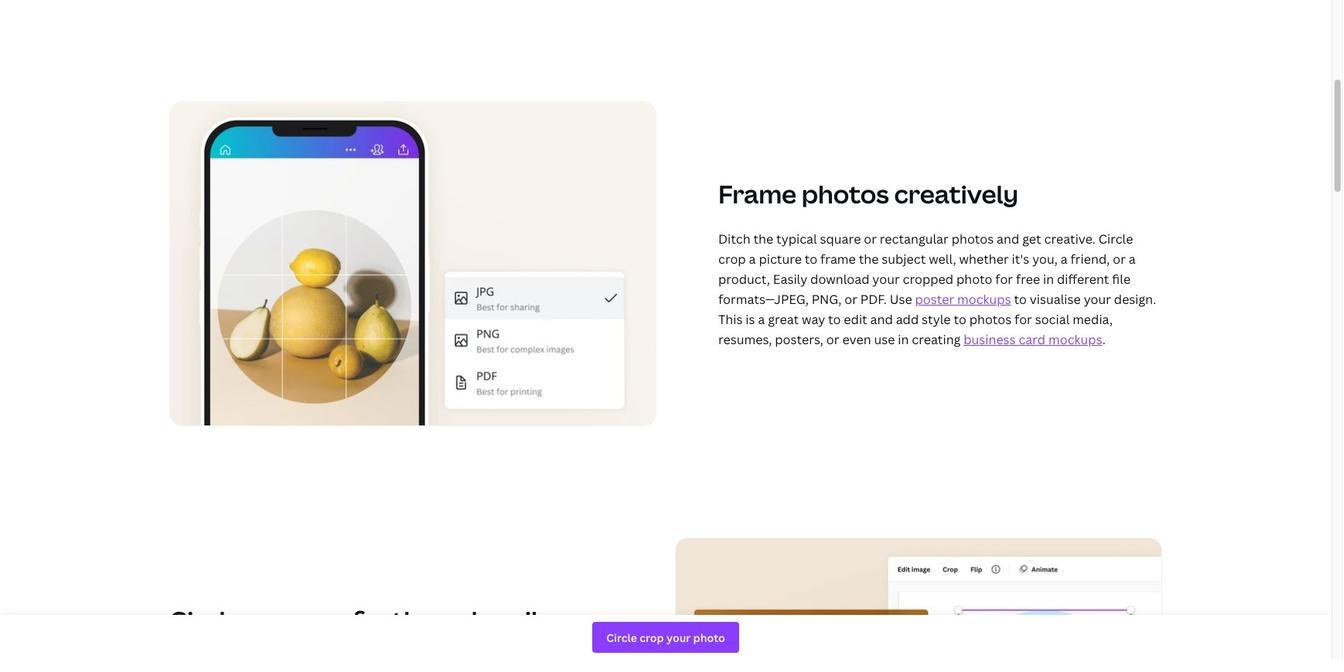 Task type: describe. For each thing, give the bounding box(es) containing it.
0 horizontal spatial circle
[[169, 603, 241, 637]]

you,
[[1033, 251, 1058, 268]]

1 horizontal spatial the
[[859, 251, 879, 268]]

and inside to visualise your design. this is a great way to edit and add style to photos for social media, resumes, posters, or even use in creating
[[871, 311, 893, 328]]

to visualise your design. this is a great way to edit and add style to photos for social media, resumes, posters, or even use in creating
[[719, 291, 1157, 348]]

formats—jpeg,
[[719, 291, 809, 308]]

circle crop perfectly and easily
[[169, 603, 553, 637]]

for inside ditch the typical square or rectangular photos and get creative. circle crop a picture to frame the subject well, whether it's you, a friend, or a product, easily download your cropped photo for free in different file formats—jpeg, png, or pdf. use
[[996, 271, 1013, 288]]

add
[[896, 311, 919, 328]]

posters,
[[775, 331, 824, 348]]

a right you,
[[1061, 251, 1068, 268]]

great
[[768, 311, 799, 328]]

edit
[[844, 311, 868, 328]]

photos inside to visualise your design. this is a great way to edit and add style to photos for social media, resumes, posters, or even use in creating
[[970, 311, 1012, 328]]

pdf.
[[861, 291, 887, 308]]

ditch
[[719, 231, 751, 248]]

to down "poster mockups" link
[[954, 311, 967, 328]]

product,
[[719, 271, 770, 288]]

get
[[1023, 231, 1042, 248]]

poster mockups link
[[915, 291, 1011, 308]]

cropped
[[903, 271, 954, 288]]

frame photos creatively
[[719, 177, 1019, 210]]

crop inside ditch the typical square or rectangular photos and get creative. circle crop a picture to frame the subject well, whether it's you, a friend, or a product, easily download your cropped photo for free in different file formats—jpeg, png, or pdf. use
[[719, 251, 746, 268]]

for inside to visualise your design. this is a great way to edit and add style to photos for social media, resumes, posters, or even use in creating
[[1015, 311, 1033, 328]]

circle crop feature card 1 image
[[169, 101, 657, 426]]

business card mockups link
[[964, 331, 1103, 348]]

whether
[[960, 251, 1009, 268]]

or inside to visualise your design. this is a great way to edit and add style to photos for social media, resumes, posters, or even use in creating
[[827, 331, 840, 348]]

rectangular
[[880, 231, 949, 248]]

ditch the typical square or rectangular photos and get creative. circle crop a picture to frame the subject well, whether it's you, a friend, or a product, easily download your cropped photo for free in different file formats—jpeg, png, or pdf. use
[[719, 231, 1136, 308]]

even
[[843, 331, 871, 348]]

typical
[[777, 231, 817, 248]]

poster mockups
[[915, 291, 1011, 308]]

free
[[1016, 271, 1040, 288]]

a inside to visualise your design. this is a great way to edit and add style to photos for social media, resumes, posters, or even use in creating
[[758, 311, 765, 328]]

use
[[890, 291, 912, 308]]

your inside to visualise your design. this is a great way to edit and add style to photos for social media, resumes, posters, or even use in creating
[[1084, 291, 1112, 308]]

poster
[[915, 291, 955, 308]]

friend,
[[1071, 251, 1110, 268]]

style
[[922, 311, 951, 328]]

well,
[[929, 251, 957, 268]]

easily
[[773, 271, 808, 288]]

design.
[[1114, 291, 1157, 308]]

download
[[811, 271, 870, 288]]



Task type: vqa. For each thing, say whether or not it's contained in the screenshot.
photos
yes



Task type: locate. For each thing, give the bounding box(es) containing it.
0 vertical spatial photos
[[802, 177, 889, 210]]

creating
[[912, 331, 961, 348]]

photos up business
[[970, 311, 1012, 328]]

it's
[[1012, 251, 1030, 268]]

way
[[802, 311, 825, 328]]

0 horizontal spatial mockups
[[958, 291, 1011, 308]]

perfectly
[[309, 603, 426, 637]]

1 horizontal spatial for
[[1015, 311, 1033, 328]]

to inside ditch the typical square or rectangular photos and get creative. circle crop a picture to frame the subject well, whether it's you, a friend, or a product, easily download your cropped photo for free in different file formats—jpeg, png, or pdf. use
[[805, 251, 818, 268]]

for up card
[[1015, 311, 1033, 328]]

0 vertical spatial in
[[1043, 271, 1054, 288]]

0 horizontal spatial crop
[[246, 603, 304, 637]]

easily
[[483, 603, 553, 637]]

and left easily
[[431, 603, 478, 637]]

1 vertical spatial crop
[[246, 603, 304, 637]]

photos
[[802, 177, 889, 210], [952, 231, 994, 248], [970, 311, 1012, 328]]

picture
[[759, 251, 802, 268]]

mockups down media,
[[1049, 331, 1103, 348]]

0 horizontal spatial in
[[898, 331, 909, 348]]

visualise
[[1030, 291, 1081, 308]]

mockups down photo
[[958, 291, 1011, 308]]

2 horizontal spatial and
[[997, 231, 1020, 248]]

1 vertical spatial and
[[871, 311, 893, 328]]

0 horizontal spatial and
[[431, 603, 478, 637]]

different
[[1057, 271, 1110, 288]]

to right way
[[828, 311, 841, 328]]

0 vertical spatial your
[[873, 271, 900, 288]]

1 vertical spatial in
[[898, 331, 909, 348]]

frame
[[821, 251, 856, 268]]

your inside ditch the typical square or rectangular photos and get creative. circle crop a picture to frame the subject well, whether it's you, a friend, or a product, easily download your cropped photo for free in different file formats—jpeg, png, or pdf. use
[[873, 271, 900, 288]]

0 vertical spatial the
[[754, 231, 774, 248]]

creative.
[[1045, 231, 1096, 248]]

to down typical
[[805, 251, 818, 268]]

for
[[996, 271, 1013, 288], [1015, 311, 1033, 328]]

a right the "is"
[[758, 311, 765, 328]]

2 vertical spatial and
[[431, 603, 478, 637]]

1 vertical spatial the
[[859, 251, 879, 268]]

2 vertical spatial photos
[[970, 311, 1012, 328]]

in down you,
[[1043, 271, 1054, 288]]

circle
[[1099, 231, 1134, 248], [169, 603, 241, 637]]

0 vertical spatial for
[[996, 271, 1013, 288]]

0 vertical spatial crop
[[719, 251, 746, 268]]

this
[[719, 311, 743, 328]]

the up the picture
[[754, 231, 774, 248]]

file
[[1113, 271, 1131, 288]]

or up edit
[[845, 291, 858, 308]]

1 vertical spatial for
[[1015, 311, 1033, 328]]

0 horizontal spatial for
[[996, 271, 1013, 288]]

and up the it's
[[997, 231, 1020, 248]]

photo
[[957, 271, 993, 288]]

is
[[746, 311, 755, 328]]

or right square
[[864, 231, 877, 248]]

1 horizontal spatial circle
[[1099, 231, 1134, 248]]

your up pdf.
[[873, 271, 900, 288]]

the
[[754, 231, 774, 248], [859, 251, 879, 268]]

0 horizontal spatial the
[[754, 231, 774, 248]]

in inside to visualise your design. this is a great way to edit and add style to photos for social media, resumes, posters, or even use in creating
[[898, 331, 909, 348]]

circle inside ditch the typical square or rectangular photos and get creative. circle crop a picture to frame the subject well, whether it's you, a friend, or a product, easily download your cropped photo for free in different file formats—jpeg, png, or pdf. use
[[1099, 231, 1134, 248]]

or up file
[[1113, 251, 1126, 268]]

media,
[[1073, 311, 1113, 328]]

1 vertical spatial your
[[1084, 291, 1112, 308]]

png,
[[812, 291, 842, 308]]

1 horizontal spatial and
[[871, 311, 893, 328]]

business
[[964, 331, 1016, 348]]

crop
[[719, 251, 746, 268], [246, 603, 304, 637]]

0 vertical spatial and
[[997, 231, 1020, 248]]

business card mockups .
[[964, 331, 1106, 348]]

0 vertical spatial mockups
[[958, 291, 1011, 308]]

frame
[[719, 177, 797, 210]]

your up media,
[[1084, 291, 1112, 308]]

for left free
[[996, 271, 1013, 288]]

your
[[873, 271, 900, 288], [1084, 291, 1112, 308]]

.
[[1103, 331, 1106, 348]]

a up file
[[1129, 251, 1136, 268]]

0 vertical spatial circle
[[1099, 231, 1134, 248]]

subject
[[882, 251, 926, 268]]

use
[[874, 331, 895, 348]]

1 horizontal spatial mockups
[[1049, 331, 1103, 348]]

the right frame
[[859, 251, 879, 268]]

to
[[805, 251, 818, 268], [1014, 291, 1027, 308], [828, 311, 841, 328], [954, 311, 967, 328]]

photos inside ditch the typical square or rectangular photos and get creative. circle crop a picture to frame the subject well, whether it's you, a friend, or a product, easily download your cropped photo for free in different file formats—jpeg, png, or pdf. use
[[952, 231, 994, 248]]

and
[[997, 231, 1020, 248], [871, 311, 893, 328], [431, 603, 478, 637]]

and inside ditch the typical square or rectangular photos and get creative. circle crop a picture to frame the subject well, whether it's you, a friend, or a product, easily download your cropped photo for free in different file formats—jpeg, png, or pdf. use
[[997, 231, 1020, 248]]

1 horizontal spatial in
[[1043, 271, 1054, 288]]

photos up square
[[802, 177, 889, 210]]

or left the even
[[827, 331, 840, 348]]

mockups
[[958, 291, 1011, 308], [1049, 331, 1103, 348]]

1 vertical spatial mockups
[[1049, 331, 1103, 348]]

and up use
[[871, 311, 893, 328]]

square
[[820, 231, 861, 248]]

or
[[864, 231, 877, 248], [1113, 251, 1126, 268], [845, 291, 858, 308], [827, 331, 840, 348]]

creatively
[[894, 177, 1019, 210]]

in
[[1043, 271, 1054, 288], [898, 331, 909, 348]]

photos up whether
[[952, 231, 994, 248]]

1 vertical spatial photos
[[952, 231, 994, 248]]

1 horizontal spatial crop
[[719, 251, 746, 268]]

in inside ditch the typical square or rectangular photos and get creative. circle crop a picture to frame the subject well, whether it's you, a friend, or a product, easily download your cropped photo for free in different file formats—jpeg, png, or pdf. use
[[1043, 271, 1054, 288]]

1 vertical spatial circle
[[169, 603, 241, 637]]

resumes,
[[719, 331, 772, 348]]

in right use
[[898, 331, 909, 348]]

social
[[1035, 311, 1070, 328]]

to down free
[[1014, 291, 1027, 308]]

a up product,
[[749, 251, 756, 268]]

a
[[749, 251, 756, 268], [1061, 251, 1068, 268], [1129, 251, 1136, 268], [758, 311, 765, 328]]

card
[[1019, 331, 1046, 348]]

0 horizontal spatial your
[[873, 271, 900, 288]]

1 horizontal spatial your
[[1084, 291, 1112, 308]]



